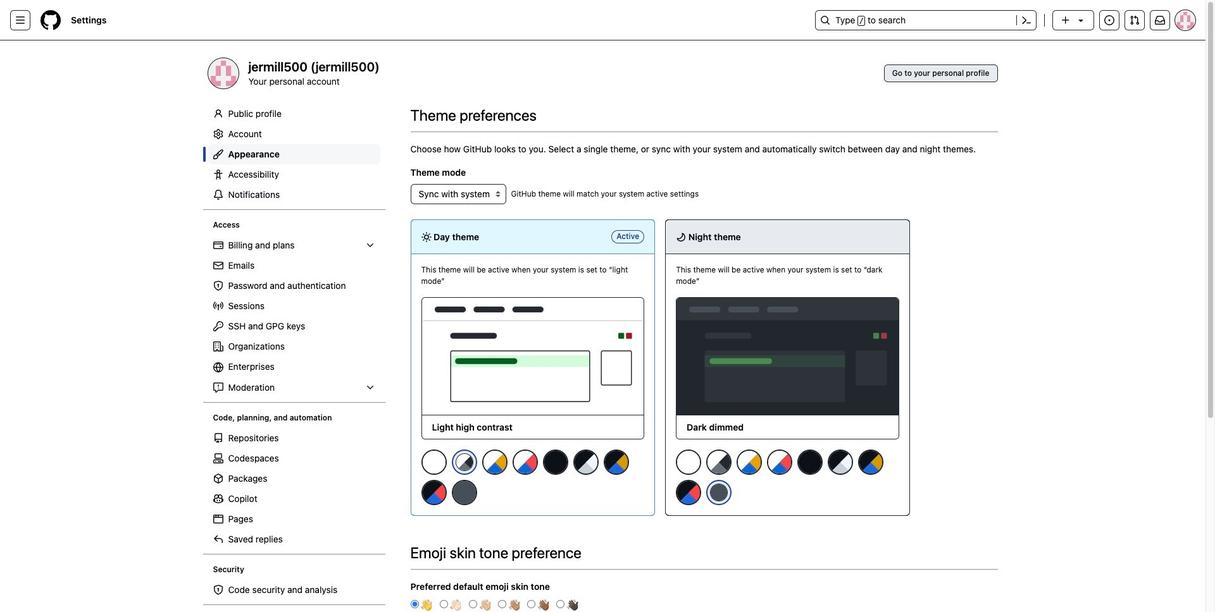 Task type: vqa. For each thing, say whether or not it's contained in the screenshot.
Dark default icon
yes



Task type: describe. For each thing, give the bounding box(es) containing it.
reply image
[[213, 535, 223, 545]]

package image
[[213, 474, 223, 484]]

light protanopia & deuteranopia image
[[737, 450, 763, 475]]

light tritanopia image for light protanopia & deuteranopia icon
[[768, 450, 793, 475]]

bell image
[[213, 190, 223, 200]]

copilot image
[[213, 495, 223, 505]]

issue opened image
[[1105, 15, 1115, 25]]

accessibility image
[[213, 170, 223, 180]]

dark tritanopia image
[[676, 480, 702, 506]]

browser image
[[213, 515, 223, 525]]

dark tritanopia image
[[421, 480, 447, 506]]

dark dimmed image for dark tritanopia icon
[[452, 480, 477, 506]]

dark high contrast image for dark default image
[[573, 450, 599, 475]]

dark protanopia & deuteranopia image for dark high contrast image associated with dark default icon
[[859, 450, 884, 475]]

night theme picker option group
[[676, 449, 900, 511]]

light default image
[[676, 450, 702, 475]]

mail image
[[213, 261, 223, 271]]

dark protanopia & deuteranopia image for dark high contrast image for dark default image
[[604, 450, 629, 475]]

command palette image
[[1022, 15, 1032, 25]]

light high contrast image
[[456, 454, 473, 471]]

organization image
[[213, 342, 223, 352]]

globe image
[[213, 363, 223, 373]]

broadcast image
[[213, 301, 223, 312]]



Task type: locate. For each thing, give the bounding box(es) containing it.
dark protanopia & deuteranopia image right dark default icon
[[859, 450, 884, 475]]

1 light tritanopia image from the left
[[513, 450, 538, 475]]

git pull request image
[[1130, 15, 1141, 25]]

dark high contrast image right dark default image
[[573, 450, 599, 475]]

dark protanopia & deuteranopia image right dark default image
[[604, 450, 629, 475]]

dark high contrast image right dark default icon
[[828, 450, 854, 475]]

1 list from the top
[[208, 236, 380, 398]]

1 horizontal spatial dark protanopia & deuteranopia image
[[859, 450, 884, 475]]

0 horizontal spatial light tritanopia image
[[513, 450, 538, 475]]

dark high contrast image
[[573, 450, 599, 475], [828, 450, 854, 475]]

light tritanopia image
[[513, 450, 538, 475], [768, 450, 793, 475]]

notifications image
[[1156, 15, 1166, 25]]

2 light tritanopia image from the left
[[768, 450, 793, 475]]

option group
[[411, 599, 998, 612]]

moon image
[[676, 232, 687, 243]]

1 dark protanopia & deuteranopia image from the left
[[604, 450, 629, 475]]

0 horizontal spatial dark protanopia & deuteranopia image
[[604, 450, 629, 475]]

1 vertical spatial list
[[208, 429, 380, 550]]

shield lock image up broadcast image
[[213, 281, 223, 291]]

dark protanopia & deuteranopia image
[[604, 450, 629, 475], [859, 450, 884, 475]]

0 horizontal spatial dark dimmed image
[[452, 480, 477, 506]]

codespaces image
[[213, 454, 223, 464]]

1 horizontal spatial dark dimmed image
[[711, 485, 728, 501]]

light tritanopia image right light protanopia & deuteranopia image
[[513, 450, 538, 475]]

3 list from the top
[[208, 581, 380, 601]]

light high contrast image
[[707, 450, 732, 475]]

0 vertical spatial list
[[208, 236, 380, 398]]

triangle down image
[[1077, 15, 1087, 25]]

None radio
[[411, 601, 419, 609], [498, 601, 507, 609], [528, 601, 536, 609], [557, 601, 565, 609], [411, 601, 419, 609], [498, 601, 507, 609], [528, 601, 536, 609], [557, 601, 565, 609]]

dark high contrast image for dark default icon
[[828, 450, 854, 475]]

dark dimmed image right dark tritanopia image
[[711, 485, 728, 501]]

2 shield lock image from the top
[[213, 586, 223, 596]]

plus image
[[1061, 15, 1071, 25]]

light tritanopia image for light protanopia & deuteranopia image
[[513, 450, 538, 475]]

dark default image
[[543, 450, 568, 475]]

None radio
[[440, 601, 448, 609], [469, 601, 477, 609], [440, 601, 448, 609], [469, 601, 477, 609]]

day theme picker option group
[[421, 449, 645, 511]]

shield lock image
[[213, 281, 223, 291], [213, 586, 223, 596]]

1 dark high contrast image from the left
[[573, 450, 599, 475]]

1 horizontal spatial dark high contrast image
[[828, 450, 854, 475]]

gear image
[[213, 129, 223, 139]]

2 vertical spatial list
[[208, 581, 380, 601]]

light tritanopia image right light protanopia & deuteranopia icon
[[768, 450, 793, 475]]

light default image
[[421, 450, 447, 475]]

repo image
[[213, 434, 223, 444]]

0 horizontal spatial dark high contrast image
[[573, 450, 599, 475]]

list
[[208, 236, 380, 398], [208, 429, 380, 550], [208, 581, 380, 601]]

2 dark high contrast image from the left
[[828, 450, 854, 475]]

dark dimmed image
[[452, 480, 477, 506], [711, 485, 728, 501]]

1 shield lock image from the top
[[213, 281, 223, 291]]

1 vertical spatial shield lock image
[[213, 586, 223, 596]]

0 vertical spatial shield lock image
[[213, 281, 223, 291]]

1 horizontal spatial light tritanopia image
[[768, 450, 793, 475]]

key image
[[213, 322, 223, 332]]

2 list from the top
[[208, 429, 380, 550]]

dark dimmed image for dark tritanopia image
[[711, 485, 728, 501]]

2 dark protanopia & deuteranopia image from the left
[[859, 450, 884, 475]]

homepage image
[[41, 10, 61, 30]]

shield lock image down reply icon
[[213, 586, 223, 596]]

paintbrush image
[[213, 149, 223, 160]]

person image
[[213, 109, 223, 119]]

dark dimmed image down light high contrast image
[[452, 480, 477, 506]]

dark default image
[[798, 450, 823, 475]]

light protanopia & deuteranopia image
[[482, 450, 508, 475]]

@jermill500 image
[[208, 58, 238, 89]]

sun image
[[421, 232, 432, 243]]



